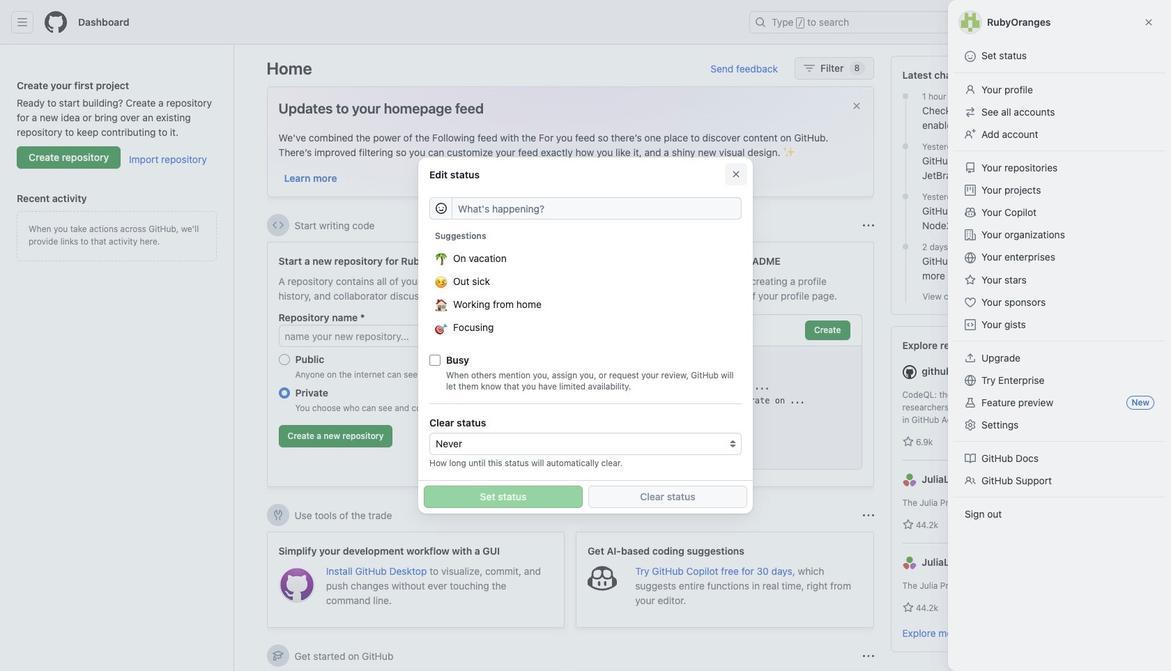 Task type: locate. For each thing, give the bounding box(es) containing it.
plus image
[[1017, 17, 1029, 28]]

1 vertical spatial star image
[[903, 519, 914, 531]]

command palette image
[[977, 17, 988, 28]]

dot fill image
[[900, 91, 911, 102], [900, 141, 911, 152], [900, 191, 911, 202], [900, 241, 911, 252]]

0 vertical spatial star image
[[903, 437, 914, 448]]

1 star image from the top
[[903, 437, 914, 448]]

2 dot fill image from the top
[[900, 141, 911, 152]]

homepage image
[[45, 11, 67, 33]]

account element
[[0, 45, 234, 671]]

star image
[[903, 437, 914, 448], [903, 519, 914, 531]]

1 dot fill image from the top
[[900, 91, 911, 102]]

triangle down image
[[1031, 16, 1042, 27]]



Task type: describe. For each thing, give the bounding box(es) containing it.
4 dot fill image from the top
[[900, 241, 911, 252]]

2 star image from the top
[[903, 519, 914, 531]]

explore repositories navigation
[[891, 326, 1139, 653]]

3 dot fill image from the top
[[900, 191, 911, 202]]

explore element
[[891, 56, 1139, 671]]

star image
[[903, 602, 914, 614]]



Task type: vqa. For each thing, say whether or not it's contained in the screenshot.
top more
no



